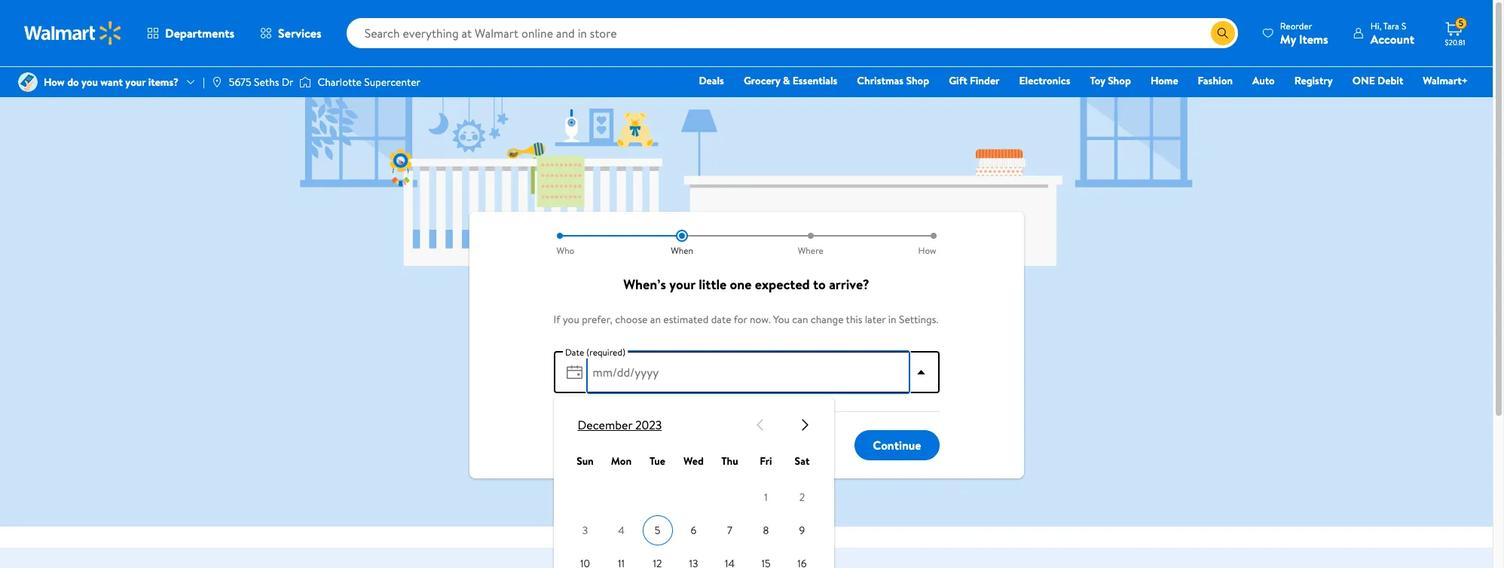 Task type: describe. For each thing, give the bounding box(es) containing it.
registry
[[1295, 73, 1333, 88]]

debit
[[1378, 73, 1404, 88]]

if
[[554, 312, 560, 327]]

auto link
[[1246, 72, 1282, 89]]

5 $20.81
[[1446, 17, 1466, 47]]

an
[[650, 312, 661, 327]]

next month image
[[796, 416, 815, 434]]

departments button
[[134, 15, 247, 51]]

collapse date picker image
[[913, 363, 931, 381]]

electronics
[[1020, 73, 1071, 88]]

0 horizontal spatial your
[[125, 75, 146, 90]]

sat
[[795, 454, 810, 469]]

prefer,
[[582, 312, 613, 327]]

one
[[1353, 73, 1376, 88]]

8
[[763, 523, 769, 538]]

0 vertical spatial you
[[81, 75, 98, 90]]

how list item
[[875, 230, 940, 257]]

to
[[813, 275, 826, 294]]

5 for 5
[[655, 523, 661, 538]]

8 button
[[751, 516, 781, 546]]

7 button
[[715, 516, 745, 546]]

items
[[1300, 31, 1329, 47]]

date (required)
[[565, 346, 625, 358]]

previous month image
[[751, 416, 769, 434]]

deals link
[[692, 72, 731, 89]]

search icon image
[[1217, 27, 1229, 39]]

tara
[[1384, 19, 1400, 32]]

for
[[734, 312, 748, 327]]

 image for 5675
[[211, 76, 223, 88]]

do
[[67, 75, 79, 90]]

6 button
[[679, 516, 709, 546]]

$20.81
[[1446, 37, 1466, 47]]

how do you want your items?
[[44, 75, 179, 90]]

auto
[[1253, 73, 1275, 88]]

9 button
[[787, 516, 818, 546]]

2 button
[[787, 482, 818, 513]]

shop for christmas shop
[[906, 73, 930, 88]]

walmart image
[[24, 21, 122, 45]]

6
[[691, 523, 697, 538]]

3
[[583, 523, 588, 538]]

gift finder link
[[942, 72, 1007, 89]]

choose
[[615, 312, 648, 327]]

fashion link
[[1192, 72, 1240, 89]]

fri
[[760, 454, 772, 469]]

toy shop
[[1090, 73, 1131, 88]]

1 vertical spatial your
[[670, 275, 696, 294]]

reorder
[[1281, 19, 1313, 32]]

account
[[1371, 31, 1415, 47]]

christmas shop link
[[851, 72, 936, 89]]

now.
[[750, 312, 771, 327]]

if you prefer, choose an estimated date for now. you can change this later in settings.
[[554, 312, 939, 327]]

how for how
[[919, 244, 937, 257]]

Search search field
[[346, 18, 1238, 48]]

supercenter
[[364, 75, 421, 90]]

toy shop link
[[1084, 72, 1138, 89]]

continue
[[873, 437, 922, 454]]

walmart+
[[1424, 73, 1468, 88]]

when's your little one expected to arrive?
[[624, 275, 870, 294]]

home
[[1151, 73, 1179, 88]]

tue
[[650, 454, 666, 469]]

2
[[800, 490, 805, 505]]

you
[[774, 312, 790, 327]]

5675
[[229, 75, 252, 90]]

Date (required) text field
[[587, 351, 910, 394]]

home link
[[1144, 72, 1186, 89]]



Task type: locate. For each thing, give the bounding box(es) containing it.
3 button
[[570, 516, 600, 546]]

how left "do" at top
[[44, 75, 65, 90]]

1 horizontal spatial  image
[[211, 76, 223, 88]]

5 button
[[643, 516, 673, 546]]

5 right 4 at the bottom left
[[655, 523, 661, 538]]

0 horizontal spatial  image
[[18, 72, 38, 92]]

2023
[[636, 417, 662, 433]]

grocery & essentials
[[744, 73, 838, 88]]

list
[[554, 230, 940, 257]]

one debit
[[1353, 73, 1404, 88]]

1 horizontal spatial how
[[919, 244, 937, 257]]

shop right toy
[[1108, 73, 1131, 88]]

seths
[[254, 75, 279, 90]]

walmart+ link
[[1417, 72, 1475, 89]]

1 horizontal spatial 5
[[1459, 17, 1464, 30]]

mon
[[611, 454, 632, 469]]

your right want
[[125, 75, 146, 90]]

5 inside "button"
[[655, 523, 661, 538]]

 image right |
[[211, 76, 223, 88]]

little
[[699, 275, 727, 294]]

charlotte supercenter
[[318, 75, 421, 90]]

date
[[565, 346, 584, 358]]

how
[[44, 75, 65, 90], [919, 244, 937, 257]]

services
[[278, 25, 322, 41]]

list containing who
[[554, 230, 940, 257]]

essentials
[[793, 73, 838, 88]]

toy
[[1090, 73, 1106, 88]]

hi, tara s account
[[1371, 19, 1415, 47]]

who
[[557, 244, 575, 257]]

|
[[203, 75, 205, 90]]

your left little
[[670, 275, 696, 294]]

arrive?
[[829, 275, 870, 294]]

you right "do" at top
[[81, 75, 98, 90]]

1 horizontal spatial you
[[563, 312, 580, 327]]

1
[[765, 490, 768, 505]]

0 vertical spatial your
[[125, 75, 146, 90]]

0 horizontal spatial shop
[[906, 73, 930, 88]]

when's
[[624, 275, 666, 294]]

0 horizontal spatial 5
[[655, 523, 661, 538]]

settings.
[[899, 312, 939, 327]]

deals
[[699, 73, 724, 88]]

thu
[[722, 454, 739, 469]]

one debit link
[[1346, 72, 1411, 89]]

charlotte
[[318, 75, 362, 90]]

0 vertical spatial 5
[[1459, 17, 1464, 30]]

 image right dr
[[300, 75, 312, 90]]

shop right christmas
[[906, 73, 930, 88]]

0 vertical spatial how
[[44, 75, 65, 90]]

s
[[1402, 19, 1407, 32]]

estimated
[[664, 312, 709, 327]]

where list item
[[747, 230, 875, 257]]

shop for toy shop
[[1108, 73, 1131, 88]]

2 horizontal spatial  image
[[300, 75, 312, 90]]

1 vertical spatial 5
[[655, 523, 661, 538]]

this
[[846, 312, 863, 327]]

departments
[[165, 25, 235, 41]]

2 shop from the left
[[1108, 73, 1131, 88]]

want
[[100, 75, 123, 90]]

1 shop from the left
[[906, 73, 930, 88]]

9
[[800, 523, 805, 538]]

christmas shop
[[857, 73, 930, 88]]

electronics link
[[1013, 72, 1078, 89]]

change
[[811, 312, 844, 327]]

december 2023
[[578, 417, 662, 433]]

reorder my items
[[1281, 19, 1329, 47]]

where
[[798, 244, 824, 257]]

sun
[[577, 454, 594, 469]]

you right the "if"
[[563, 312, 580, 327]]

who list item
[[554, 230, 618, 257]]

registry link
[[1288, 72, 1340, 89]]

wed
[[684, 454, 704, 469]]

 image
[[18, 72, 38, 92], [300, 75, 312, 90], [211, 76, 223, 88]]

grocery & essentials link
[[737, 72, 845, 89]]

fashion
[[1198, 73, 1233, 88]]

continue button
[[855, 430, 940, 461]]

Walmart Site-Wide search field
[[346, 18, 1238, 48]]

items?
[[148, 75, 179, 90]]

grocery
[[744, 73, 781, 88]]

december
[[578, 417, 633, 433]]

your
[[125, 75, 146, 90], [670, 275, 696, 294]]

5 for 5 $20.81
[[1459, 17, 1464, 30]]

gift
[[949, 73, 968, 88]]

dr
[[282, 75, 294, 90]]

in
[[889, 312, 897, 327]]

 image for charlotte
[[300, 75, 312, 90]]

0 horizontal spatial you
[[81, 75, 98, 90]]

4
[[618, 523, 625, 538]]

 image for how
[[18, 72, 38, 92]]

one
[[730, 275, 752, 294]]

hi,
[[1371, 19, 1382, 32]]

 image left "do" at top
[[18, 72, 38, 92]]

finder
[[970, 73, 1000, 88]]

how for how do you want your items?
[[44, 75, 65, 90]]

gift finder
[[949, 73, 1000, 88]]

5 up $20.81
[[1459, 17, 1464, 30]]

&
[[783, 73, 790, 88]]

1 horizontal spatial shop
[[1108, 73, 1131, 88]]

5 inside 5 $20.81
[[1459, 17, 1464, 30]]

date
[[711, 312, 732, 327]]

when list item
[[618, 230, 747, 257]]

shop
[[906, 73, 930, 88], [1108, 73, 1131, 88]]

when
[[671, 244, 694, 257]]

7
[[727, 523, 733, 538]]

0 horizontal spatial how
[[44, 75, 65, 90]]

how inside list item
[[919, 244, 937, 257]]

1 vertical spatial you
[[563, 312, 580, 327]]

(required)
[[586, 346, 625, 358]]

1 vertical spatial how
[[919, 244, 937, 257]]

you
[[81, 75, 98, 90], [563, 312, 580, 327]]

services button
[[247, 15, 334, 51]]

1 horizontal spatial your
[[670, 275, 696, 294]]

how up settings. at the right
[[919, 244, 937, 257]]

can
[[793, 312, 808, 327]]



Task type: vqa. For each thing, say whether or not it's contained in the screenshot.
Jose
no



